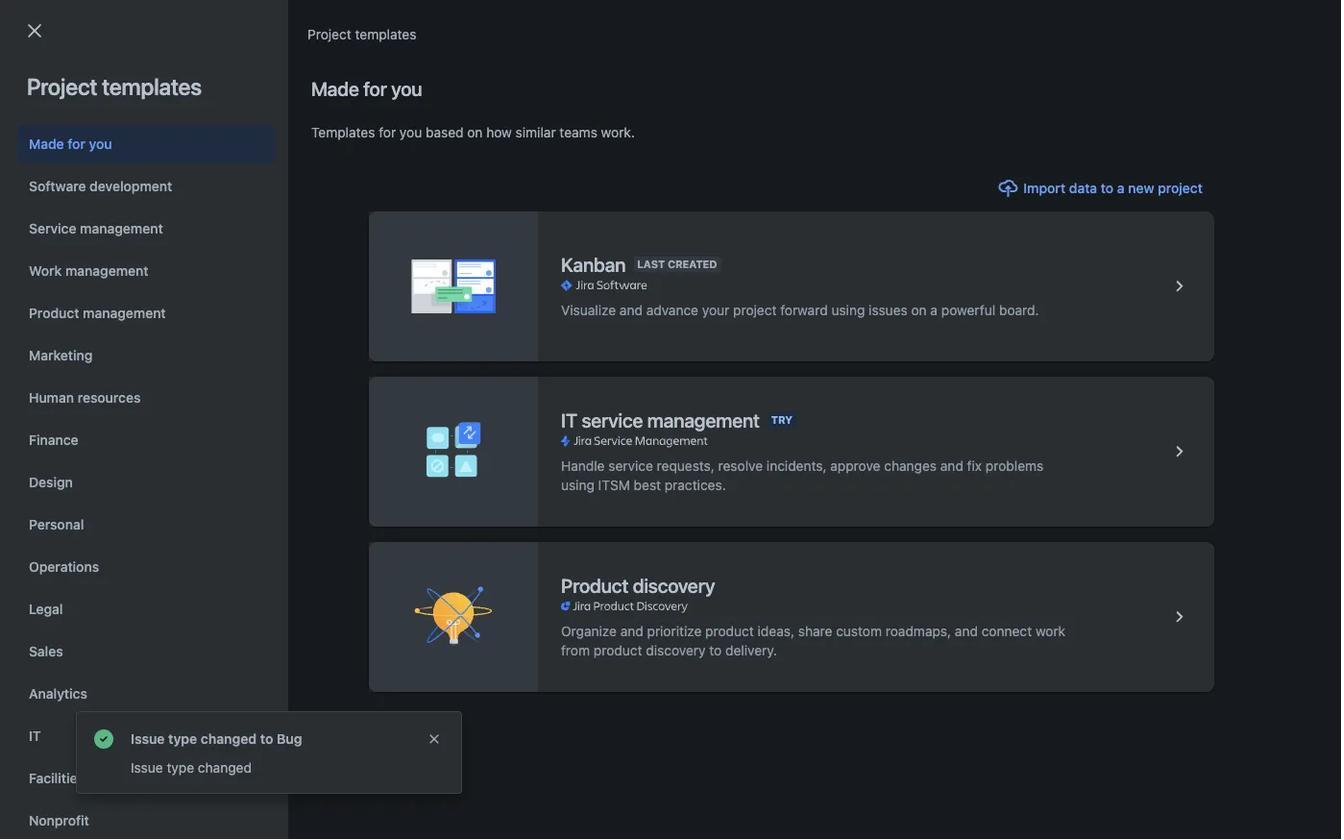 Task type: locate. For each thing, give the bounding box(es) containing it.
0 horizontal spatial kanban
[[135, 279, 182, 295]]

and left 'prioritize'
[[621, 623, 644, 639]]

team-managed software for kan
[[512, 280, 667, 296]]

team-managed software
[[512, 280, 667, 296], [512, 326, 667, 342], [512, 372, 667, 388]]

it inside button
[[29, 728, 41, 744]]

2 team- from the top
[[512, 280, 552, 296]]

management
[[80, 221, 163, 236], [65, 263, 149, 279], [83, 305, 166, 321], [648, 409, 760, 431]]

management up my
[[65, 263, 149, 279]]

last
[[638, 258, 665, 271]]

2 software from the top
[[613, 326, 667, 342]]

for up software
[[68, 136, 85, 152]]

3 managed from the top
[[552, 326, 610, 342]]

facilities button
[[17, 759, 275, 798]]

project-1374
[[113, 371, 193, 387]]

lead button
[[758, 191, 819, 213]]

using down handle
[[561, 477, 595, 493]]

0 vertical spatial product
[[706, 623, 754, 639]]

discovery down 'prioritize'
[[646, 643, 706, 658]]

data
[[1070, 180, 1098, 196]]

1 vertical spatial project
[[734, 302, 777, 318]]

1 vertical spatial a
[[931, 302, 938, 318]]

0 vertical spatial on
[[467, 124, 483, 140]]

primary element
[[12, 0, 977, 53]]

1 vertical spatial discovery
[[646, 643, 706, 658]]

managed
[[552, 234, 610, 250], [552, 280, 610, 296], [552, 326, 610, 342], [552, 372, 610, 388]]

software
[[613, 280, 667, 296], [613, 326, 667, 342], [613, 372, 667, 388]]

made inside button
[[29, 136, 64, 152]]

on
[[467, 124, 483, 140], [912, 302, 927, 318]]

issue
[[131, 731, 165, 747], [131, 760, 163, 776]]

it up facilities
[[29, 728, 41, 744]]

team- for p1374
[[512, 372, 552, 388]]

0 vertical spatial software
[[613, 280, 667, 296]]

teams
[[560, 124, 598, 140]]

project templates link
[[308, 23, 417, 46]]

1 issue from the top
[[131, 731, 165, 747]]

go to market sample
[[113, 233, 242, 249]]

np
[[360, 326, 379, 342]]

type for issue type changed
[[167, 760, 194, 776]]

design button
[[17, 463, 275, 502]]

a inside button
[[1118, 180, 1125, 196]]

jira service management image
[[561, 434, 708, 449], [561, 434, 708, 449]]

kanban
[[561, 253, 626, 275], [135, 279, 182, 295]]

service up handle
[[582, 409, 643, 431]]

0 vertical spatial a
[[1118, 180, 1125, 196]]

star go to market sample image
[[45, 231, 68, 254]]

p1374
[[360, 372, 399, 388]]

1
[[81, 435, 87, 451]]

managed for kan
[[552, 280, 610, 296]]

jira product discovery image
[[561, 599, 688, 614], [561, 599, 688, 614]]

roadmaps,
[[886, 623, 952, 639]]

product inside button
[[29, 305, 79, 321]]

business
[[613, 234, 668, 250]]

templates for you based on how similar teams work.
[[311, 124, 635, 140]]

kanban right my
[[135, 279, 182, 295]]

0 horizontal spatial product
[[29, 305, 79, 321]]

you inside button
[[89, 136, 112, 152]]

0 horizontal spatial product
[[594, 643, 643, 658]]

gtms
[[360, 234, 399, 250]]

project right new
[[1159, 180, 1204, 196]]

software down 'advance'
[[613, 326, 667, 342]]

1 horizontal spatial made
[[311, 77, 359, 99]]

practices.
[[665, 477, 726, 493]]

to inside button
[[1101, 180, 1114, 196]]

0 vertical spatial project
[[1159, 180, 1204, 196]]

None text field
[[40, 137, 229, 163]]

work
[[1036, 623, 1066, 639]]

4 team- from the top
[[512, 372, 552, 388]]

team-managed software for np
[[512, 326, 667, 342]]

star nova project image
[[45, 323, 68, 346]]

1 vertical spatial project templates
[[27, 73, 202, 100]]

resources
[[78, 390, 141, 406]]

2 vertical spatial software
[[613, 372, 667, 388]]

1 vertical spatial software
[[613, 326, 667, 342]]

my kanban project
[[113, 279, 230, 295]]

alert containing issue type changed to bug
[[77, 712, 461, 793]]

to
[[1101, 180, 1114, 196], [134, 233, 147, 249], [710, 643, 722, 658], [260, 731, 273, 747]]

and
[[620, 302, 643, 318], [941, 458, 964, 474], [621, 623, 644, 639], [955, 623, 979, 639]]

handle
[[561, 458, 605, 474]]

1 vertical spatial changed
[[198, 760, 252, 776]]

team-
[[512, 234, 552, 250], [512, 280, 552, 296], [512, 326, 552, 342], [512, 372, 552, 388]]

made up templates
[[311, 77, 359, 99]]

4 managed from the top
[[552, 372, 610, 388]]

you up software development
[[89, 136, 112, 152]]

human
[[29, 390, 74, 406]]

you down project templates link
[[391, 77, 422, 99]]

1 vertical spatial kanban
[[135, 279, 182, 295]]

changed up issue type changed
[[201, 731, 257, 747]]

based
[[426, 124, 464, 140]]

1 software from the top
[[613, 280, 667, 296]]

1 vertical spatial type
[[167, 760, 194, 776]]

legal button
[[17, 590, 275, 629]]

work
[[29, 263, 62, 279]]

on left how
[[467, 124, 483, 140]]

0 horizontal spatial templates
[[102, 73, 202, 100]]

and left fix on the right of page
[[941, 458, 964, 474]]

kanban down team-managed business
[[561, 253, 626, 275]]

1 horizontal spatial on
[[912, 302, 927, 318]]

made for you up templates
[[311, 77, 422, 99]]

0 vertical spatial product
[[29, 305, 79, 321]]

issue type changed
[[131, 760, 252, 776]]

issue up the 'facilities' "button"
[[131, 731, 165, 747]]

product for product management
[[29, 305, 79, 321]]

3 software from the top
[[613, 372, 667, 388]]

1 vertical spatial it
[[29, 728, 41, 744]]

a left powerful at the right top
[[931, 302, 938, 318]]

software down last
[[613, 280, 667, 296]]

managed for np
[[552, 326, 610, 342]]

star my kanban project image
[[45, 277, 68, 300]]

using
[[832, 302, 866, 318], [561, 477, 595, 493]]

type down the issue type changed to bug
[[167, 760, 194, 776]]

software development
[[29, 178, 172, 194]]

it up handle
[[561, 409, 578, 431]]

forward
[[781, 302, 828, 318]]

legal
[[29, 601, 63, 617]]

it for it
[[29, 728, 41, 744]]

product discovery image
[[1169, 606, 1192, 629]]

software for np
[[613, 326, 667, 342]]

2 team-managed software from the top
[[512, 326, 667, 342]]

2 vertical spatial team-managed software
[[512, 372, 667, 388]]

product
[[706, 623, 754, 639], [594, 643, 643, 658]]

0 vertical spatial templates
[[355, 26, 417, 42]]

a left new
[[1118, 180, 1125, 196]]

projects
[[38, 79, 120, 106]]

0 horizontal spatial made
[[29, 136, 64, 152]]

custom
[[837, 623, 882, 639]]

a
[[1118, 180, 1125, 196], [931, 302, 938, 318]]

made for you
[[311, 77, 422, 99], [29, 136, 112, 152]]

jira software image
[[561, 278, 647, 293], [561, 278, 647, 293]]

1 horizontal spatial project
[[1159, 180, 1204, 196]]

1 team- from the top
[[512, 234, 552, 250]]

service for requests,
[[609, 458, 654, 474]]

product up delivery.
[[706, 623, 754, 639]]

management up nova
[[83, 305, 166, 321]]

team- for gtms
[[512, 234, 552, 250]]

to left delivery.
[[710, 643, 722, 658]]

1 vertical spatial service
[[609, 458, 654, 474]]

nova project
[[113, 325, 192, 341]]

try
[[772, 414, 793, 426]]

1 horizontal spatial kanban
[[561, 253, 626, 275]]

management inside the service management button
[[80, 221, 163, 236]]

alert
[[77, 712, 461, 793]]

1 managed from the top
[[552, 234, 610, 250]]

management inside work management button
[[65, 263, 149, 279]]

product down organize
[[594, 643, 643, 658]]

project inside button
[[1159, 180, 1204, 196]]

2 issue from the top
[[131, 760, 163, 776]]

prioritize
[[647, 623, 702, 639]]

2 managed from the top
[[552, 280, 610, 296]]

work.
[[601, 124, 635, 140]]

name
[[82, 194, 119, 210]]

1 horizontal spatial product
[[561, 574, 629, 596]]

0 vertical spatial service
[[582, 409, 643, 431]]

to inside alert
[[260, 731, 273, 747]]

made up software
[[29, 136, 64, 152]]

type
[[168, 731, 197, 747], [167, 760, 194, 776]]

changes
[[885, 458, 937, 474]]

product
[[29, 305, 79, 321], [561, 574, 629, 596]]

using left issues
[[832, 302, 866, 318]]

human resources
[[29, 390, 141, 406]]

Search field
[[977, 11, 1169, 42]]

last created
[[638, 258, 718, 271]]

work management button
[[17, 252, 275, 290]]

0 vertical spatial type
[[168, 731, 197, 747]]

made for you up software
[[29, 136, 112, 152]]

0 vertical spatial issue
[[131, 731, 165, 747]]

1 horizontal spatial using
[[832, 302, 866, 318]]

it for it service management
[[561, 409, 578, 431]]

1 horizontal spatial project templates
[[308, 26, 417, 42]]

lead
[[765, 194, 796, 210]]

visualize and advance your project forward using issues on a powerful board.
[[561, 302, 1040, 318]]

0 horizontal spatial a
[[931, 302, 938, 318]]

1 horizontal spatial it
[[561, 409, 578, 431]]

product up organize
[[561, 574, 629, 596]]

to left bug
[[260, 731, 273, 747]]

it
[[561, 409, 578, 431], [29, 728, 41, 744]]

marketing
[[29, 348, 93, 363]]

3 team- from the top
[[512, 326, 552, 342]]

type up issue type changed
[[168, 731, 197, 747]]

you
[[391, 77, 422, 99], [400, 124, 422, 140], [89, 136, 112, 152]]

share
[[799, 623, 833, 639]]

to right data
[[1101, 180, 1114, 196]]

1 horizontal spatial a
[[1118, 180, 1125, 196]]

0 horizontal spatial using
[[561, 477, 595, 493]]

0 vertical spatial it
[[561, 409, 578, 431]]

discovery
[[633, 574, 715, 596], [646, 643, 706, 658]]

0 vertical spatial team-managed software
[[512, 280, 667, 296]]

management down name "button"
[[80, 221, 163, 236]]

0 horizontal spatial it
[[29, 728, 41, 744]]

1 vertical spatial using
[[561, 477, 595, 493]]

it service management image
[[1169, 440, 1192, 463]]

changed for issue type changed
[[198, 760, 252, 776]]

3 team-managed software from the top
[[512, 372, 667, 388]]

1 vertical spatial made for you
[[29, 136, 112, 152]]

connect
[[982, 623, 1033, 639]]

1 vertical spatial made
[[29, 136, 64, 152]]

0 horizontal spatial made for you
[[29, 136, 112, 152]]

1 horizontal spatial templates
[[355, 26, 417, 42]]

nova project link
[[82, 323, 345, 346]]

facilities
[[29, 770, 84, 786]]

discovery up 'prioritize'
[[633, 574, 715, 596]]

for up products
[[379, 124, 396, 140]]

service management button
[[17, 210, 275, 248]]

type for issue type changed to bug
[[168, 731, 197, 747]]

products
[[324, 142, 380, 158]]

1 vertical spatial templates
[[102, 73, 202, 100]]

0 vertical spatial changed
[[201, 731, 257, 747]]

and inside handle service requests, resolve incidents, approve changes and fix problems using itsm best practices.
[[941, 458, 964, 474]]

product up star nova project icon
[[29, 305, 79, 321]]

management for product management
[[83, 305, 166, 321]]

similar
[[516, 124, 556, 140]]

management inside product management button
[[83, 305, 166, 321]]

0 vertical spatial project templates
[[308, 26, 417, 42]]

service up best
[[609, 458, 654, 474]]

project right your
[[734, 302, 777, 318]]

using inside handle service requests, resolve incidents, approve changes and fix problems using itsm best practices.
[[561, 477, 595, 493]]

0 vertical spatial using
[[832, 302, 866, 318]]

1 vertical spatial product
[[561, 574, 629, 596]]

changed down the issue type changed to bug
[[198, 760, 252, 776]]

issue down it button
[[131, 760, 163, 776]]

0 vertical spatial kanban
[[561, 253, 626, 275]]

1 vertical spatial team-managed software
[[512, 326, 667, 342]]

service inside handle service requests, resolve incidents, approve changes and fix problems using itsm best practices.
[[609, 458, 654, 474]]

1 horizontal spatial made for you
[[311, 77, 422, 99]]

star project-1374 image
[[45, 369, 68, 392]]

software up it service management
[[613, 372, 667, 388]]

banner
[[0, 0, 1342, 54]]

1 team-managed software from the top
[[512, 280, 667, 296]]

1 vertical spatial issue
[[131, 760, 163, 776]]

on right issues
[[912, 302, 927, 318]]

and left "connect"
[[955, 623, 979, 639]]

0 horizontal spatial project
[[734, 302, 777, 318]]



Task type: describe. For each thing, give the bounding box(es) containing it.
and left 'advance'
[[620, 302, 643, 318]]

nova
[[113, 325, 145, 341]]

personal
[[29, 517, 84, 533]]

my
[[113, 279, 132, 295]]

managed for gtms
[[552, 234, 610, 250]]

best
[[634, 477, 661, 493]]

for up templates
[[364, 77, 387, 99]]

discovery inside organize and prioritize product ideas, share custom roadmaps, and connect work from product discovery to delivery.
[[646, 643, 706, 658]]

software
[[29, 178, 86, 194]]

operations
[[29, 559, 99, 575]]

service
[[29, 221, 76, 236]]

how
[[487, 124, 512, 140]]

1 button
[[69, 428, 99, 459]]

previous image
[[42, 432, 65, 455]]

advance
[[647, 302, 699, 318]]

new
[[1129, 180, 1155, 196]]

0 vertical spatial made for you
[[311, 77, 422, 99]]

project-
[[113, 371, 163, 387]]

problems
[[986, 458, 1044, 474]]

management for service management
[[80, 221, 163, 236]]

project-1374 link
[[82, 369, 345, 392]]

sales
[[29, 644, 63, 659]]

templates
[[311, 124, 375, 140]]

my kanban project link
[[82, 277, 345, 300]]

issue for issue type changed
[[131, 760, 163, 776]]

1 horizontal spatial product
[[706, 623, 754, 639]]

product management button
[[17, 294, 275, 333]]

it service management
[[561, 409, 760, 431]]

issue type changed to bug
[[131, 731, 302, 747]]

team-managed business
[[512, 234, 668, 250]]

handle service requests, resolve incidents, approve changes and fix problems using itsm best practices.
[[561, 458, 1044, 493]]

market
[[150, 233, 193, 249]]

success image
[[92, 728, 115, 751]]

issue for issue type changed to bug
[[131, 731, 165, 747]]

human resources button
[[17, 379, 275, 417]]

analytics
[[29, 686, 87, 702]]

issues
[[869, 302, 908, 318]]

organize
[[561, 623, 617, 639]]

to inside organize and prioritize product ideas, share custom roadmaps, and connect work from product discovery to delivery.
[[710, 643, 722, 658]]

nonprofit
[[29, 813, 89, 829]]

management for work management
[[65, 263, 149, 279]]

dismiss image
[[427, 732, 442, 747]]

team- for np
[[512, 326, 552, 342]]

work management
[[29, 263, 149, 279]]

your
[[703, 302, 730, 318]]

made for you inside button
[[29, 136, 112, 152]]

finance button
[[17, 421, 275, 459]]

design
[[29, 474, 73, 490]]

personal button
[[17, 506, 275, 544]]

changed for issue type changed to bug
[[201, 731, 257, 747]]

product management
[[29, 305, 166, 321]]

managed for p1374
[[552, 372, 610, 388]]

approve
[[831, 458, 881, 474]]

go to market sample link
[[82, 231, 345, 254]]

marketing button
[[17, 336, 275, 375]]

service management
[[29, 221, 163, 236]]

0 vertical spatial made
[[311, 77, 359, 99]]

created
[[668, 258, 718, 271]]

management up requests,
[[648, 409, 760, 431]]

finance
[[29, 432, 78, 448]]

ideas,
[[758, 623, 795, 639]]

software for kan
[[613, 280, 667, 296]]

organize and prioritize product ideas, share custom roadmaps, and connect work from product discovery to delivery.
[[561, 623, 1066, 658]]

development
[[90, 178, 172, 194]]

0 vertical spatial discovery
[[633, 574, 715, 596]]

board.
[[1000, 302, 1040, 318]]

type
[[512, 194, 543, 210]]

import data to a new project button
[[986, 173, 1215, 204]]

kanban image
[[1169, 275, 1192, 298]]

all jira products
[[279, 142, 380, 158]]

requests,
[[657, 458, 715, 474]]

service for management
[[582, 409, 643, 431]]

1374
[[163, 371, 193, 387]]

kan
[[360, 280, 388, 296]]

templates inside project templates link
[[355, 26, 417, 42]]

back to projects image
[[23, 19, 46, 42]]

from
[[561, 643, 590, 658]]

to right go
[[134, 233, 147, 249]]

1 vertical spatial product
[[594, 643, 643, 658]]

name button
[[74, 191, 146, 213]]

made for you button
[[17, 125, 275, 163]]

0 horizontal spatial on
[[467, 124, 483, 140]]

product discovery
[[561, 574, 715, 596]]

incidents,
[[767, 458, 827, 474]]

team- for kan
[[512, 280, 552, 296]]

delivery.
[[726, 643, 777, 658]]

powerful
[[942, 302, 996, 318]]

software for p1374
[[613, 372, 667, 388]]

sample
[[197, 233, 242, 249]]

resolve
[[719, 458, 763, 474]]

go
[[113, 233, 131, 249]]

0 horizontal spatial project templates
[[27, 73, 202, 100]]

itsm
[[599, 477, 630, 493]]

jira
[[298, 142, 320, 158]]

team-managed software for p1374
[[512, 372, 667, 388]]

visualize
[[561, 302, 616, 318]]

import
[[1024, 180, 1066, 196]]

sales button
[[17, 633, 275, 671]]

nonprofit button
[[17, 802, 275, 839]]

software development button
[[17, 167, 275, 206]]

it button
[[17, 717, 275, 756]]

all
[[279, 142, 294, 158]]

1 vertical spatial on
[[912, 302, 927, 318]]

operations button
[[17, 548, 275, 586]]

for inside made for you button
[[68, 136, 85, 152]]

open image
[[431, 138, 454, 161]]

kanban inside my kanban project link
[[135, 279, 182, 295]]

you left based
[[400, 124, 422, 140]]

product for product discovery
[[561, 574, 629, 596]]



Task type: vqa. For each thing, say whether or not it's contained in the screenshot.
third Team-managed software from the bottom of the page
yes



